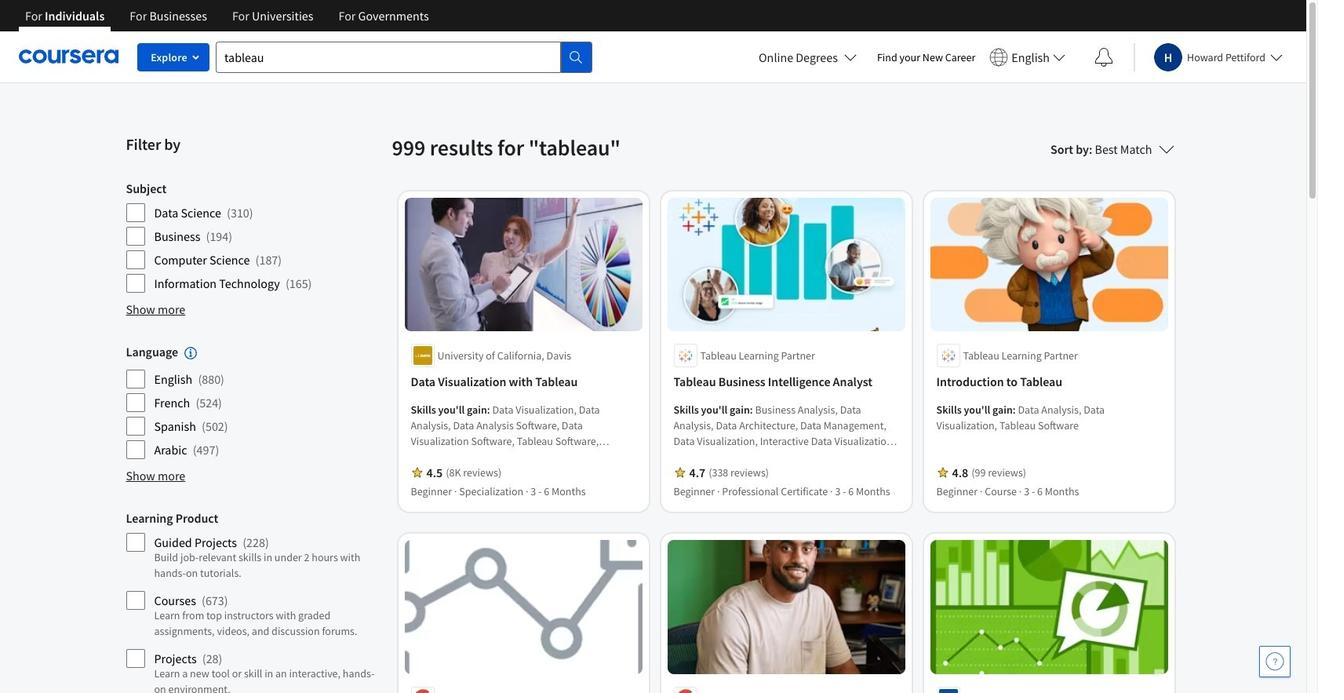 Task type: describe. For each thing, give the bounding box(es) containing it.
help center image
[[1266, 652, 1285, 671]]

2 group from the top
[[126, 344, 383, 460]]



Task type: vqa. For each thing, say whether or not it's contained in the screenshot.
the topmost group
yes



Task type: locate. For each thing, give the bounding box(es) containing it.
1 group from the top
[[126, 181, 383, 294]]

What do you want to learn? text field
[[216, 41, 561, 73]]

1 vertical spatial group
[[126, 344, 383, 460]]

None search field
[[216, 41, 593, 73]]

0 vertical spatial group
[[126, 181, 383, 294]]

2 vertical spatial group
[[126, 510, 383, 693]]

banner navigation
[[13, 0, 442, 43]]

coursera image
[[19, 44, 119, 69]]

3 group from the top
[[126, 510, 383, 693]]

information about this filter group image
[[185, 347, 197, 360]]

group
[[126, 181, 383, 294], [126, 344, 383, 460], [126, 510, 383, 693]]



